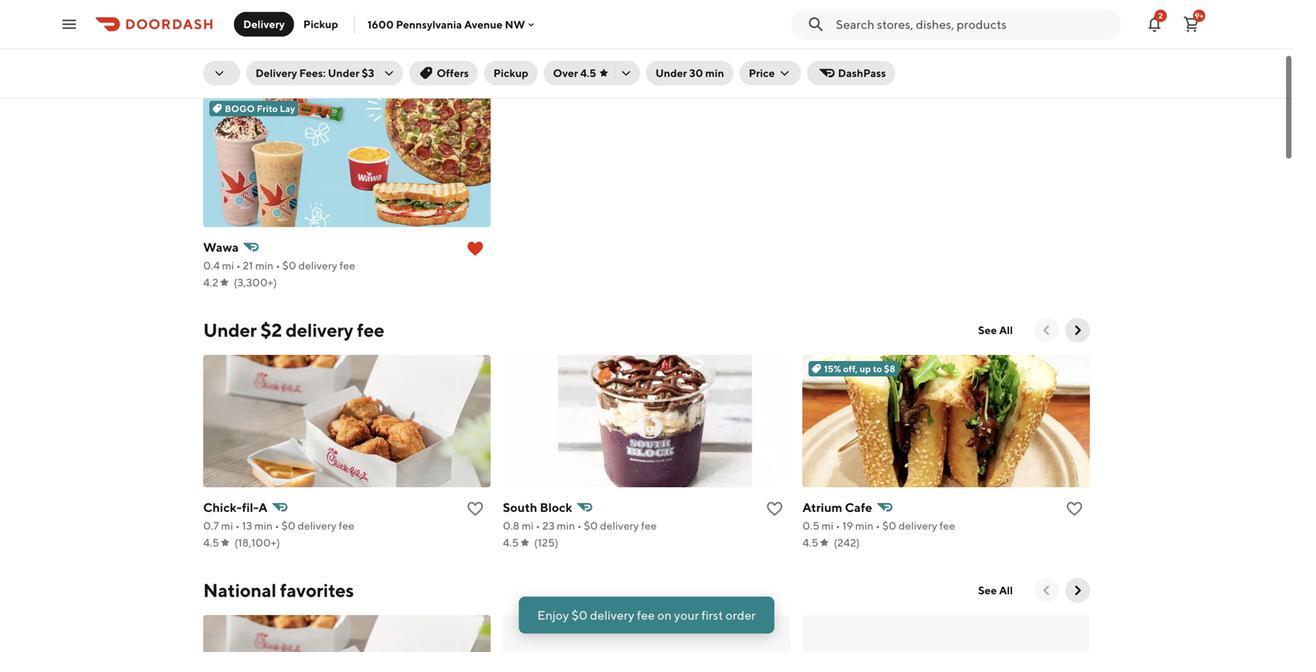 Task type: vqa. For each thing, say whether or not it's contained in the screenshot.
the bottom 4.7
no



Task type: locate. For each thing, give the bounding box(es) containing it.
delivery up favorites
[[298, 519, 337, 532]]

9+
[[1195, 11, 1204, 20]]

pickup down nw
[[494, 67, 529, 79]]

see for under $2 delivery fee
[[979, 324, 997, 336]]

1 vertical spatial see all
[[979, 584, 1013, 597]]

$​0 for south block
[[584, 519, 598, 532]]

delivery
[[243, 18, 285, 30], [256, 67, 297, 79]]

2 click to add this store to your saved list image from the left
[[766, 500, 784, 518]]

2
[[1159, 11, 1163, 20]]

delivery for atrium cafe
[[899, 519, 938, 532]]

chick-fil-a
[[203, 500, 268, 515]]

$​0
[[282, 259, 296, 272], [282, 519, 296, 532], [584, 519, 598, 532], [883, 519, 897, 532]]

delivery right 19
[[899, 519, 938, 532]]

1 horizontal spatial pickup button
[[484, 61, 538, 85]]

see all link for under $2 delivery fee
[[969, 318, 1023, 343]]

1600 pennsylvania avenue nw button
[[368, 18, 538, 31]]

bogo
[[225, 103, 255, 114]]

4.5 down 0.8
[[503, 536, 519, 549]]

0.7
[[203, 519, 219, 532]]

apply promo button up saved stores
[[222, 0, 306, 19]]

national favorites link
[[203, 578, 354, 603]]

1 all from the top
[[1000, 324, 1013, 336]]

$​0 right '21'
[[282, 259, 296, 272]]

min right 23
[[557, 519, 575, 532]]

a
[[259, 500, 268, 515]]

mi right 0.8
[[522, 519, 534, 532]]

mi for wawa
[[222, 259, 234, 272]]

0 vertical spatial previous button of carousel image
[[1039, 323, 1055, 338]]

dashpass
[[838, 67, 886, 79]]

1 next button of carousel image from the top
[[1070, 323, 1086, 338]]

min for chick-fil-a
[[254, 519, 273, 532]]

$​0 right 19
[[883, 519, 897, 532]]

0 vertical spatial see
[[979, 324, 997, 336]]

min right the '30'
[[706, 67, 724, 79]]

next button of carousel image for national favorites
[[1070, 583, 1086, 598]]

under left $3
[[328, 67, 360, 79]]

1 see from the top
[[979, 324, 997, 336]]

4.5 for south block
[[503, 536, 519, 549]]

delivery left fees: on the left top of page
[[256, 67, 297, 79]]

click to add this store to your saved list image
[[466, 500, 485, 518], [766, 500, 784, 518], [1066, 500, 1084, 518]]

$​0 right 23
[[584, 519, 598, 532]]

2 previous button of carousel image from the top
[[1039, 583, 1055, 598]]

click to remove this store from your saved list image
[[466, 239, 485, 258]]

$3
[[362, 67, 374, 79]]

delivery button
[[234, 12, 294, 37]]

$​0 right "13"
[[282, 519, 296, 532]]

4.5
[[580, 67, 596, 79], [203, 536, 219, 549], [503, 536, 519, 549], [803, 536, 819, 549]]

0.8 mi • 23 min • $​0 delivery fee
[[503, 519, 657, 532]]

1 vertical spatial see all link
[[969, 578, 1023, 603]]

under 30 min
[[656, 67, 724, 79]]

fee
[[340, 259, 355, 272], [357, 319, 384, 341], [339, 519, 355, 532], [641, 519, 657, 532], [940, 519, 956, 532], [637, 608, 655, 623]]

cafe
[[845, 500, 873, 515]]

under $2 delivery fee link
[[203, 318, 384, 343]]

saved
[[203, 59, 255, 81]]

mi right 0.5
[[822, 519, 834, 532]]

2 next button of carousel image from the top
[[1070, 583, 1086, 598]]

2 all from the top
[[1000, 584, 1013, 597]]

avenue
[[464, 18, 503, 31]]

2 horizontal spatial click to add this store to your saved list image
[[1066, 500, 1084, 518]]

see all link
[[969, 318, 1023, 343], [969, 578, 1023, 603]]

(242)
[[834, 536, 860, 549]]

0.4
[[203, 259, 220, 272]]

4.5 right over at the left of page
[[580, 67, 596, 79]]

national
[[203, 579, 276, 601]]

mi for south block
[[522, 519, 534, 532]]

fee for atrium cafe
[[940, 519, 956, 532]]

open menu image
[[60, 15, 79, 33]]

wawa
[[203, 240, 239, 254]]

delivery down apply promo on the top left
[[243, 18, 285, 30]]

0 vertical spatial pickup button
[[294, 12, 348, 37]]

mi
[[222, 259, 234, 272], [221, 519, 233, 532], [522, 519, 534, 532], [822, 519, 834, 532]]

• right 19
[[876, 519, 881, 532]]

under inside button
[[656, 67, 687, 79]]

min right '21'
[[255, 259, 274, 272]]

atrium
[[803, 500, 843, 515]]

$8
[[884, 363, 896, 374]]

0 horizontal spatial pickup button
[[294, 12, 348, 37]]

under left $2
[[203, 319, 257, 341]]

1 items, open order cart image
[[1183, 15, 1201, 33]]

stores
[[259, 59, 310, 81]]

min inside button
[[706, 67, 724, 79]]

pickup
[[303, 18, 338, 30], [494, 67, 529, 79]]

1 horizontal spatial click to add this store to your saved list image
[[766, 500, 784, 518]]

under left the '30'
[[656, 67, 687, 79]]

see
[[979, 324, 997, 336], [979, 584, 997, 597]]

4.5 down 0.7
[[203, 536, 219, 549]]

0 vertical spatial all
[[1000, 324, 1013, 336]]

national favorites
[[203, 579, 354, 601]]

nw
[[505, 18, 525, 31]]

23
[[543, 519, 555, 532]]

delivery right 23
[[600, 519, 639, 532]]

price button
[[740, 61, 801, 85]]

min
[[706, 67, 724, 79], [255, 259, 274, 272], [254, 519, 273, 532], [557, 519, 575, 532], [856, 519, 874, 532]]

(3,300+)
[[234, 276, 277, 289]]

apply promo button
[[203, 0, 641, 39], [222, 0, 306, 19]]

0 vertical spatial delivery
[[243, 18, 285, 30]]

2 horizontal spatial under
[[656, 67, 687, 79]]

delivery for south block
[[600, 519, 639, 532]]

0 horizontal spatial under
[[203, 319, 257, 341]]

under 30 min button
[[646, 61, 734, 85]]

click to add this store to your saved list image for south block
[[766, 500, 784, 518]]

all
[[1000, 324, 1013, 336], [1000, 584, 1013, 597]]

all for national favorites
[[1000, 584, 1013, 597]]

delivery for chick-fil-a
[[298, 519, 337, 532]]

0 horizontal spatial pickup
[[303, 18, 338, 30]]

0 vertical spatial see all link
[[969, 318, 1023, 343]]

1 vertical spatial all
[[1000, 584, 1013, 597]]

delivery inside button
[[243, 18, 285, 30]]

mi for chick-fil-a
[[221, 519, 233, 532]]

see all
[[979, 324, 1013, 336], [979, 584, 1013, 597]]

pickup button up delivery fees: under $3
[[294, 12, 348, 37]]

see all for under $2 delivery fee
[[979, 324, 1013, 336]]

1 see all from the top
[[979, 324, 1013, 336]]

off,
[[844, 363, 858, 374]]

1 vertical spatial pickup
[[494, 67, 529, 79]]

21
[[243, 259, 253, 272]]

19
[[843, 519, 853, 532]]

next button of carousel image
[[1070, 323, 1086, 338], [1070, 583, 1086, 598]]

$0
[[572, 608, 588, 623]]

pickup button
[[294, 12, 348, 37], [484, 61, 538, 85]]

• right 23
[[577, 519, 582, 532]]

1 vertical spatial see
[[979, 584, 997, 597]]

under
[[328, 67, 360, 79], [656, 67, 687, 79], [203, 319, 257, 341]]

2 see from the top
[[979, 584, 997, 597]]

mi for atrium cafe
[[822, 519, 834, 532]]

3 click to add this store to your saved list image from the left
[[1066, 500, 1084, 518]]

2 see all link from the top
[[969, 578, 1023, 603]]

$2
[[261, 319, 282, 341]]

1 previous button of carousel image from the top
[[1039, 323, 1055, 338]]

1 vertical spatial delivery
[[256, 67, 297, 79]]

under for under 30 min
[[656, 67, 687, 79]]

1 vertical spatial previous button of carousel image
[[1039, 583, 1055, 598]]

4.5 down 0.5
[[803, 536, 819, 549]]

0 horizontal spatial click to add this store to your saved list image
[[466, 500, 485, 518]]

delivery right $2
[[286, 319, 353, 341]]

(125)
[[534, 536, 559, 549]]

1 vertical spatial pickup button
[[484, 61, 538, 85]]

1 vertical spatial next button of carousel image
[[1070, 583, 1086, 598]]

4.5 inside button
[[580, 67, 596, 79]]

pickup up delivery fees: under $3
[[303, 18, 338, 30]]

min for atrium cafe
[[856, 519, 874, 532]]

enjoy
[[538, 608, 569, 623]]

fee for south block
[[641, 519, 657, 532]]

•
[[236, 259, 241, 272], [276, 259, 280, 272], [235, 519, 240, 532], [275, 519, 279, 532], [536, 519, 540, 532], [577, 519, 582, 532], [836, 519, 841, 532], [876, 519, 881, 532]]

lay
[[280, 103, 295, 114]]

promo
[[263, 0, 296, 13]]

delivery
[[299, 259, 337, 272], [286, 319, 353, 341], [298, 519, 337, 532], [600, 519, 639, 532], [899, 519, 938, 532], [590, 608, 635, 623]]

1 click to add this store to your saved list image from the left
[[466, 500, 485, 518]]

pickup button down nw
[[484, 61, 538, 85]]

min right 19
[[856, 519, 874, 532]]

1 see all link from the top
[[969, 318, 1023, 343]]

• up (3,300+)
[[276, 259, 280, 272]]

offers
[[437, 67, 469, 79]]

0 vertical spatial pickup
[[303, 18, 338, 30]]

0 vertical spatial see all
[[979, 324, 1013, 336]]

min for wawa
[[255, 259, 274, 272]]

apply promo button up offers button
[[203, 0, 641, 39]]

0 vertical spatial next button of carousel image
[[1070, 323, 1086, 338]]

(18,100+)
[[235, 536, 280, 549]]

first
[[702, 608, 723, 623]]

enjoy $0 delivery fee on your first order
[[538, 608, 756, 623]]

block
[[540, 500, 572, 515]]

min right "13"
[[254, 519, 273, 532]]

mi right 0.7
[[221, 519, 233, 532]]

mi right 0.4
[[222, 259, 234, 272]]

delivery for delivery fees: under $3
[[256, 67, 297, 79]]

0.8
[[503, 519, 520, 532]]

2 see all from the top
[[979, 584, 1013, 597]]

delivery up under $2 delivery fee
[[299, 259, 337, 272]]

delivery for wawa
[[299, 259, 337, 272]]

previous button of carousel image
[[1039, 323, 1055, 338], [1039, 583, 1055, 598]]



Task type: describe. For each thing, give the bounding box(es) containing it.
south block
[[503, 500, 572, 515]]

under $2 delivery fee
[[203, 319, 384, 341]]

• left "13"
[[235, 519, 240, 532]]

delivery right $0
[[590, 608, 635, 623]]

chick-
[[203, 500, 242, 515]]

9+ button
[[1177, 9, 1207, 40]]

13
[[242, 519, 252, 532]]

fees:
[[299, 67, 326, 79]]

0.5
[[803, 519, 820, 532]]

$​0 for wawa
[[282, 259, 296, 272]]

dashpass button
[[808, 61, 896, 85]]

1600 pennsylvania avenue nw
[[368, 18, 525, 31]]

order
[[726, 608, 756, 623]]

apply
[[231, 0, 261, 13]]

0.7 mi • 13 min • $​0 delivery fee
[[203, 519, 355, 532]]

previous button of carousel image for under $2 delivery fee
[[1039, 323, 1055, 338]]

2 apply promo button from the left
[[222, 0, 306, 19]]

$​0 for chick-fil-a
[[282, 519, 296, 532]]

notification bell image
[[1146, 15, 1164, 33]]

on
[[658, 608, 672, 623]]

offers button
[[409, 61, 478, 85]]

1600
[[368, 18, 394, 31]]

over 4.5 button
[[544, 61, 640, 85]]

price
[[749, 67, 775, 79]]

• up (18,100+)
[[275, 519, 279, 532]]

favorites
[[280, 579, 354, 601]]

fil-
[[242, 500, 259, 515]]

Store search: begin typing to search for stores available on DoorDash text field
[[836, 16, 1112, 33]]

your
[[674, 608, 699, 623]]

• left '21'
[[236, 259, 241, 272]]

to
[[873, 363, 882, 374]]

4.2
[[203, 276, 218, 289]]

see all for national favorites
[[979, 584, 1013, 597]]

30
[[690, 67, 703, 79]]

bogo frito lay
[[225, 103, 295, 114]]

0.4 mi • 21 min • $​0 delivery fee
[[203, 259, 355, 272]]

$​0 for atrium cafe
[[883, 519, 897, 532]]

0.5 mi • 19 min • $​0 delivery fee
[[803, 519, 956, 532]]

min for south block
[[557, 519, 575, 532]]

click to add this store to your saved list image for chick-fil-a
[[466, 500, 485, 518]]

next button of carousel image for under $2 delivery fee
[[1070, 323, 1086, 338]]

over 4.5
[[553, 67, 596, 79]]

4.5 for chick-fil-a
[[203, 536, 219, 549]]

delivery for delivery
[[243, 18, 285, 30]]

fee for chick-fil-a
[[339, 519, 355, 532]]

1 horizontal spatial under
[[328, 67, 360, 79]]

15% off, up to $8
[[824, 363, 896, 374]]

1 apply promo button from the left
[[203, 0, 641, 39]]

south
[[503, 500, 537, 515]]

previous button of carousel image for national favorites
[[1039, 583, 1055, 598]]

atrium cafe
[[803, 500, 873, 515]]

15%
[[824, 363, 842, 374]]

• left 19
[[836, 519, 841, 532]]

apply promo
[[231, 0, 296, 13]]

all for under $2 delivery fee
[[1000, 324, 1013, 336]]

up
[[860, 363, 871, 374]]

4.5 for atrium cafe
[[803, 536, 819, 549]]

1 horizontal spatial pickup
[[494, 67, 529, 79]]

saved stores link
[[203, 58, 310, 82]]

saved stores
[[203, 59, 310, 81]]

• left 23
[[536, 519, 540, 532]]

under for under $2 delivery fee
[[203, 319, 257, 341]]

see for national favorites
[[979, 584, 997, 597]]

pennsylvania
[[396, 18, 462, 31]]

click to add this store to your saved list image for atrium cafe
[[1066, 500, 1084, 518]]

delivery fees: under $3
[[256, 67, 374, 79]]

over
[[553, 67, 578, 79]]

see all link for national favorites
[[969, 578, 1023, 603]]

frito
[[257, 103, 278, 114]]

fee for wawa
[[340, 259, 355, 272]]



